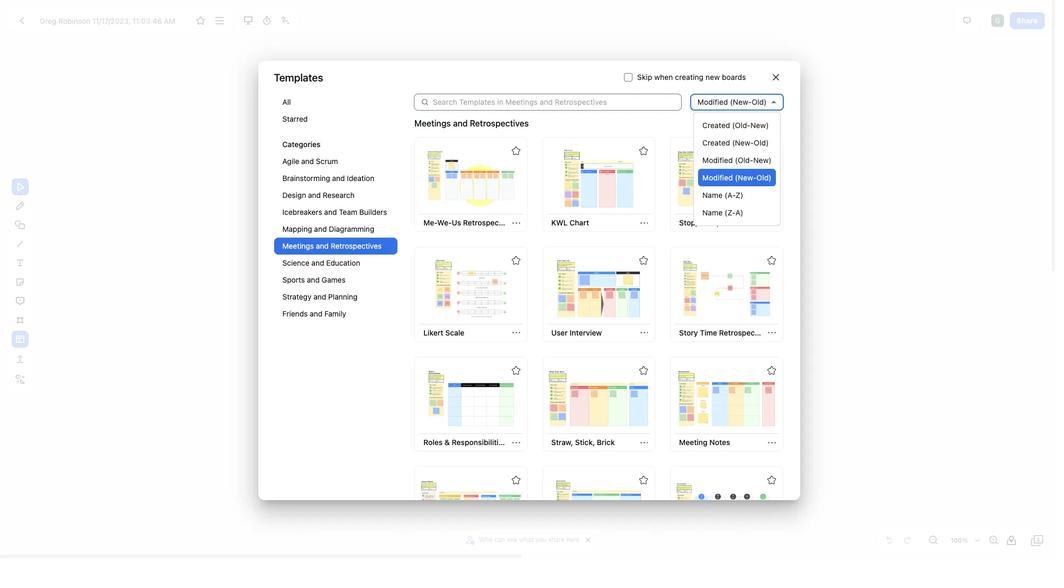 Task type: describe. For each thing, give the bounding box(es) containing it.
friends
[[282, 309, 308, 318]]

me-we-us retrospective button
[[419, 215, 512, 232]]

card for template user interview element
[[542, 247, 655, 342]]

we-
[[437, 218, 452, 227]]

Search Templates in Meetings and Retrospectives text field
[[433, 94, 682, 111]]

created (new-old)
[[703, 138, 769, 147]]

user
[[551, 328, 568, 337]]

modified (old-new) option
[[698, 151, 776, 169]]

&
[[445, 438, 450, 447]]

story time retrospective button
[[675, 324, 768, 341]]

card for template story time retrospective element
[[670, 247, 783, 342]]

more options image
[[213, 14, 226, 27]]

more options for straw, stick, brick image
[[640, 439, 648, 447]]

user interview button
[[547, 324, 606, 341]]

us
[[452, 218, 461, 227]]

comment panel image
[[961, 14, 974, 27]]

builders
[[359, 208, 387, 217]]

mapping
[[282, 224, 312, 233]]

responsibilities
[[452, 438, 507, 447]]

retrospectives inside the categories element
[[331, 241, 382, 250]]

likert scale button
[[419, 324, 469, 341]]

modified (new-old) for modified (new-old) option
[[703, 173, 772, 182]]

created (old-new)
[[703, 121, 769, 130]]

interview
[[570, 328, 602, 337]]

who
[[479, 536, 493, 544]]

card for template kwl chart element
[[542, 137, 655, 232]]

dashboard image
[[15, 14, 28, 27]]

list box containing created (old-new)
[[694, 112, 781, 226]]

research
[[323, 191, 355, 200]]

more options for stop, start, continue image
[[768, 219, 776, 227]]

modified (new-old) option
[[698, 169, 776, 186]]

created (old-new) option
[[698, 116, 776, 134]]

roles & responsibilities
[[424, 438, 507, 447]]

new) for created (old-new)
[[751, 121, 769, 130]]

meeting notes
[[679, 438, 730, 447]]

all
[[282, 97, 291, 106]]

name (a-z) option
[[698, 186, 776, 204]]

continue
[[721, 218, 753, 227]]

star this whiteboard image inside 'card for template kwl chart' element
[[640, 147, 648, 155]]

agile and scrum
[[282, 157, 338, 166]]

games
[[322, 275, 346, 284]]

icebreakers and team builders
[[282, 208, 387, 217]]

creating
[[675, 73, 704, 82]]

skip
[[637, 73, 653, 82]]

100
[[951, 537, 962, 544]]

thumbnail for user interview image
[[549, 259, 649, 318]]

zoom in image
[[987, 534, 1000, 547]]

more tools image
[[14, 373, 26, 386]]

scale
[[445, 328, 465, 337]]

likert
[[424, 328, 443, 337]]

story time retrospective
[[679, 328, 768, 337]]

when
[[655, 73, 673, 82]]

(z-
[[725, 208, 736, 217]]

family
[[325, 309, 346, 318]]

categories
[[282, 140, 321, 149]]

zoom out image
[[927, 534, 940, 547]]

kwl chart
[[551, 218, 589, 227]]

sports and games
[[282, 275, 346, 284]]

notes
[[710, 438, 730, 447]]

here
[[567, 536, 580, 544]]

modified (old-new)
[[703, 156, 772, 165]]

more options for kwl chart image
[[640, 219, 648, 227]]

brick
[[597, 438, 615, 447]]

card for template roles & responsibilities element
[[415, 357, 528, 452]]

more options for meeting notes image
[[768, 439, 776, 447]]

modified (new-old) button
[[690, 85, 784, 119]]

kwl
[[551, 218, 568, 227]]

old) for modified (new-old) popup button
[[752, 97, 767, 106]]

templates image
[[14, 333, 26, 346]]

new
[[706, 73, 720, 82]]

thumbnail for roles & responsibilities image
[[421, 369, 521, 428]]

card for template stop, start, continue element
[[670, 137, 783, 232]]

design and research
[[282, 191, 355, 200]]

modified for modified (old-new) option
[[703, 156, 733, 165]]

likert scale
[[424, 328, 465, 337]]

old) for modified (new-old) option
[[757, 173, 772, 182]]

straw, stick, brick button
[[547, 434, 619, 451]]

roles & responsibilities button
[[419, 434, 510, 451]]

modified (new-old) for modified (new-old) popup button
[[698, 97, 767, 106]]

me-
[[424, 218, 437, 227]]

star this whiteboard image for stop, start, continue
[[767, 147, 776, 155]]

present image
[[242, 14, 254, 27]]

star this whiteboard image for meeting notes
[[767, 366, 776, 375]]

(old- for modified
[[735, 156, 754, 165]]

see
[[507, 536, 518, 544]]

can
[[494, 536, 505, 544]]

100 %
[[951, 537, 968, 544]]

friends and family
[[282, 309, 346, 318]]

name (z-a) option
[[698, 204, 776, 221]]

starred
[[282, 114, 308, 123]]

thumbnail for kwl chart image
[[549, 149, 649, 208]]

created (new-old) option
[[698, 134, 776, 151]]

design
[[282, 191, 306, 200]]

old) for created (new-old) option
[[754, 138, 769, 147]]

stop, start, continue button
[[675, 215, 757, 232]]

created for created (new-old)
[[703, 138, 730, 147]]

star this whiteboard image inside the card for template sprint review element
[[640, 476, 648, 485]]

card for template gap analysis element
[[670, 467, 783, 561]]



Task type: vqa. For each thing, say whether or not it's contained in the screenshot.
Star this whiteboard icon inside card for template user interview ELEMENT
yes



Task type: locate. For each thing, give the bounding box(es) containing it.
agile
[[282, 157, 299, 166]]

science
[[282, 258, 310, 267]]

card for template sprint review element
[[542, 467, 655, 561]]

old)
[[752, 97, 767, 106], [754, 138, 769, 147], [757, 173, 772, 182]]

0 vertical spatial modified
[[698, 97, 728, 106]]

and
[[453, 119, 468, 128], [301, 157, 314, 166], [332, 174, 345, 183], [308, 191, 321, 200], [324, 208, 337, 217], [314, 224, 327, 233], [316, 241, 329, 250], [312, 258, 324, 267], [307, 275, 320, 284], [314, 292, 326, 301], [310, 309, 323, 318]]

star this whiteboard image down meetings and retrospectives status
[[512, 147, 520, 155]]

2 vertical spatial old)
[[757, 173, 772, 182]]

thumbnail for sprint review image
[[549, 478, 649, 538]]

name
[[703, 191, 723, 200], [703, 208, 723, 217]]

name for name (a-z)
[[703, 191, 723, 200]]

name inside option
[[703, 208, 723, 217]]

star this whiteboard image inside card for template gap analysis element
[[767, 476, 776, 485]]

new) up modified (new-old) option
[[754, 156, 772, 165]]

modified down the new
[[698, 97, 728, 106]]

0 vertical spatial created
[[703, 121, 730, 130]]

strategy and planning
[[282, 292, 358, 301]]

retrospectives inside status
[[470, 119, 529, 128]]

star this whiteboard image down the more options for me-we-us retrospective icon
[[512, 257, 520, 265]]

0 vertical spatial meetings and retrospectives
[[415, 119, 529, 128]]

and inside status
[[453, 119, 468, 128]]

straw, stick, brick
[[551, 438, 615, 447]]

thumbnail for stop, start, continue image
[[676, 149, 777, 208]]

scrum
[[316, 157, 338, 166]]

z)
[[736, 191, 744, 200]]

1 horizontal spatial meetings
[[415, 119, 451, 128]]

star this whiteboard image inside the card for template user interview element
[[640, 257, 648, 265]]

1 vertical spatial meetings and retrospectives
[[282, 241, 382, 250]]

card for template me-we-us retrospective element
[[415, 137, 528, 232]]

name for name (z-a)
[[703, 208, 723, 217]]

(new- down 'created (old-new)' option
[[732, 138, 754, 147]]

modified (new-old) down modified (old-new)
[[703, 173, 772, 182]]

stick,
[[575, 438, 595, 447]]

share
[[1017, 16, 1038, 25]]

retrospective
[[463, 218, 512, 227], [719, 328, 768, 337]]

1 horizontal spatial retrospectives
[[470, 119, 529, 128]]

1 vertical spatial old)
[[754, 138, 769, 147]]

star this whiteboard image
[[195, 14, 207, 27], [640, 147, 648, 155], [767, 257, 776, 265], [512, 366, 520, 375], [512, 476, 520, 485], [640, 476, 648, 485]]

0 horizontal spatial meetings
[[282, 241, 314, 250]]

skip when creating new boards
[[637, 73, 746, 82]]

thumbnail for straw, stick, brick image
[[549, 369, 649, 428]]

star this whiteboard image for likert scale
[[512, 257, 520, 265]]

1 vertical spatial meetings
[[282, 241, 314, 250]]

star this whiteboard image down more options for meeting notes icon
[[767, 476, 776, 485]]

(old- up modified (new-old) option
[[735, 156, 754, 165]]

0 vertical spatial retrospective
[[463, 218, 512, 227]]

brainstorming
[[282, 174, 330, 183]]

2 vertical spatial modified
[[703, 173, 733, 182]]

2 vertical spatial (new-
[[735, 173, 757, 182]]

(new- up 'created (old-new)' option
[[730, 97, 752, 106]]

modified for modified (new-old) popup button
[[698, 97, 728, 106]]

stop,
[[679, 218, 698, 227]]

old) down modified (old-new)
[[757, 173, 772, 182]]

more options for likert scale image
[[513, 329, 520, 337]]

created
[[703, 121, 730, 130], [703, 138, 730, 147]]

0 vertical spatial (old-
[[732, 121, 751, 130]]

name (z-a)
[[703, 208, 744, 217]]

time
[[700, 328, 717, 337]]

modified for modified (new-old) option
[[703, 173, 733, 182]]

star this whiteboard image down more options for kwl chart icon
[[640, 257, 648, 265]]

modified (new-old) inside option
[[703, 173, 772, 182]]

education
[[326, 258, 360, 267]]

created down created (old-new)
[[703, 138, 730, 147]]

card for template meeting notes element
[[670, 357, 783, 452]]

(old- up created (new-old) option
[[732, 121, 751, 130]]

star this whiteboard image down more options for story time retrospective icon
[[767, 366, 776, 375]]

meeting notes button
[[675, 434, 735, 451]]

thumbnail for change request image
[[421, 478, 521, 538]]

modified (new-old)
[[698, 97, 767, 106], [703, 173, 772, 182]]

name up 'start,'
[[703, 208, 723, 217]]

star this whiteboard image inside card for template story time retrospective element
[[767, 257, 776, 265]]

name (a-z)
[[703, 191, 744, 200]]

1 horizontal spatial retrospective
[[719, 328, 768, 337]]

old) down 'created (old-new)' option
[[754, 138, 769, 147]]

thumbnail for gap analysis image
[[676, 478, 777, 538]]

old) up 'created (old-new)' option
[[752, 97, 767, 106]]

2 name from the top
[[703, 208, 723, 217]]

templates
[[274, 71, 323, 83]]

meetings and retrospectives status
[[415, 117, 529, 130]]

1 vertical spatial modified (new-old)
[[703, 173, 772, 182]]

(new-
[[730, 97, 752, 106], [732, 138, 754, 147], [735, 173, 757, 182]]

timer image
[[260, 14, 273, 27]]

card for template change request element
[[415, 467, 528, 561]]

diagramming
[[329, 224, 374, 233]]

retrospective left more options for story time retrospective icon
[[719, 328, 768, 337]]

share button
[[1010, 12, 1045, 29]]

team
[[339, 208, 357, 217]]

star this whiteboard image inside card for template stop, start, continue element
[[767, 147, 776, 155]]

(old-
[[732, 121, 751, 130], [735, 156, 754, 165]]

me-we-us retrospective
[[424, 218, 512, 227]]

0 vertical spatial new)
[[751, 121, 769, 130]]

modified inside popup button
[[698, 97, 728, 106]]

share
[[548, 536, 565, 544]]

star this whiteboard image inside "card for template straw, stick, brick" element
[[640, 366, 648, 375]]

star this whiteboard image down more options for user interview image
[[640, 366, 648, 375]]

user interview
[[551, 328, 602, 337]]

more options for me-we-us retrospective image
[[513, 219, 520, 227]]

more options for user interview image
[[640, 329, 648, 337]]

who can see what you share here
[[479, 536, 580, 544]]

0 vertical spatial (new-
[[730, 97, 752, 106]]

meetings inside status
[[415, 119, 451, 128]]

1 vertical spatial (old-
[[735, 156, 754, 165]]

more options for story time retrospective image
[[768, 329, 776, 337]]

(new- for created (new-old) option
[[732, 138, 754, 147]]

created for created (old-new)
[[703, 121, 730, 130]]

Document name text field
[[32, 12, 191, 29]]

meetings inside the categories element
[[282, 241, 314, 250]]

chart
[[570, 218, 589, 227]]

icebreakers
[[282, 208, 322, 217]]

meetings and retrospectives inside the categories element
[[282, 241, 382, 250]]

star this whiteboard image up modified (old-new)
[[767, 147, 776, 155]]

1 created from the top
[[703, 121, 730, 130]]

new) inside 'created (old-new)' option
[[751, 121, 769, 130]]

boards
[[722, 73, 746, 82]]

(new- for modified (new-old) popup button
[[730, 97, 752, 106]]

planning
[[328, 292, 358, 301]]

categories element
[[274, 94, 398, 333]]

0 vertical spatial retrospectives
[[470, 119, 529, 128]]

old) inside popup button
[[752, 97, 767, 106]]

strategy
[[282, 292, 312, 301]]

star this whiteboard image
[[512, 147, 520, 155], [767, 147, 776, 155], [512, 257, 520, 265], [640, 257, 648, 265], [640, 366, 648, 375], [767, 366, 776, 375], [767, 476, 776, 485]]

mapping and diagramming
[[282, 224, 374, 233]]

thumbnail for story time retrospective image
[[676, 259, 777, 318]]

1 vertical spatial new)
[[754, 156, 772, 165]]

new) up created (new-old) option
[[751, 121, 769, 130]]

more options for roles & responsibilities image
[[513, 439, 520, 447]]

modified up name (a-z)
[[703, 173, 733, 182]]

1 vertical spatial name
[[703, 208, 723, 217]]

star this whiteboard image for me-we-us retrospective
[[512, 147, 520, 155]]

created up created (new-old)
[[703, 121, 730, 130]]

(new- up z)
[[735, 173, 757, 182]]

new)
[[751, 121, 769, 130], [754, 156, 772, 165]]

modified (new-old) up created (old-new)
[[698, 97, 767, 106]]

kwl chart button
[[547, 215, 593, 232]]

(new- inside popup button
[[730, 97, 752, 106]]

card for template straw, stick, brick element
[[542, 357, 655, 452]]

modified (new-old) inside popup button
[[698, 97, 767, 106]]

upload pdfs and images image
[[14, 353, 26, 366]]

meetings and retrospectives
[[415, 119, 529, 128], [282, 241, 382, 250]]

stop, start, continue
[[679, 218, 753, 227]]

0 horizontal spatial meetings and retrospectives
[[282, 241, 382, 250]]

science and education
[[282, 258, 360, 267]]

sports
[[282, 275, 305, 284]]

a)
[[736, 208, 744, 217]]

what
[[519, 536, 534, 544]]

1 name from the top
[[703, 191, 723, 200]]

thumbnail for likert scale image
[[421, 259, 521, 318]]

0 vertical spatial modified (new-old)
[[698, 97, 767, 106]]

(old- for created
[[732, 121, 751, 130]]

1 vertical spatial created
[[703, 138, 730, 147]]

card for template likert scale element
[[415, 247, 528, 342]]

brainstorming and ideation
[[282, 174, 374, 183]]

0 vertical spatial meetings
[[415, 119, 451, 128]]

%
[[962, 537, 968, 544]]

1 vertical spatial retrospective
[[719, 328, 768, 337]]

start,
[[700, 218, 719, 227]]

0 vertical spatial old)
[[752, 97, 767, 106]]

new) inside modified (old-new) option
[[754, 156, 772, 165]]

retrospective left the more options for me-we-us retrospective icon
[[463, 218, 512, 227]]

pages image
[[1031, 534, 1044, 547]]

1 horizontal spatial meetings and retrospectives
[[415, 119, 529, 128]]

straw,
[[551, 438, 573, 447]]

ideation
[[347, 174, 374, 183]]

star this whiteboard image for straw, stick, brick
[[640, 366, 648, 375]]

star this whiteboard image for user interview
[[640, 257, 648, 265]]

who can see what you share here button
[[464, 532, 583, 548]]

0 horizontal spatial retrospective
[[463, 218, 512, 227]]

0 horizontal spatial retrospectives
[[331, 241, 382, 250]]

list box
[[694, 112, 781, 226]]

you
[[536, 536, 546, 544]]

roles
[[424, 438, 443, 447]]

star this whiteboard image inside card for template change request element
[[512, 476, 520, 485]]

1 vertical spatial modified
[[703, 156, 733, 165]]

thumbnail for me-we-us retrospective image
[[421, 149, 521, 208]]

1 vertical spatial retrospectives
[[331, 241, 382, 250]]

(new- for modified (new-old) option
[[735, 173, 757, 182]]

meetings and retrospectives element
[[414, 136, 784, 561]]

laser image
[[279, 14, 292, 27]]

name inside option
[[703, 191, 723, 200]]

modified down created (new-old)
[[703, 156, 733, 165]]

1 vertical spatial (new-
[[732, 138, 754, 147]]

(a-
[[725, 191, 736, 200]]

story
[[679, 328, 698, 337]]

retrospectives
[[470, 119, 529, 128], [331, 241, 382, 250]]

name left (a-
[[703, 191, 723, 200]]

2 created from the top
[[703, 138, 730, 147]]

new) for modified (old-new)
[[754, 156, 772, 165]]

0 vertical spatial name
[[703, 191, 723, 200]]

meeting
[[679, 438, 708, 447]]

thumbnail for meeting notes image
[[676, 369, 777, 428]]



